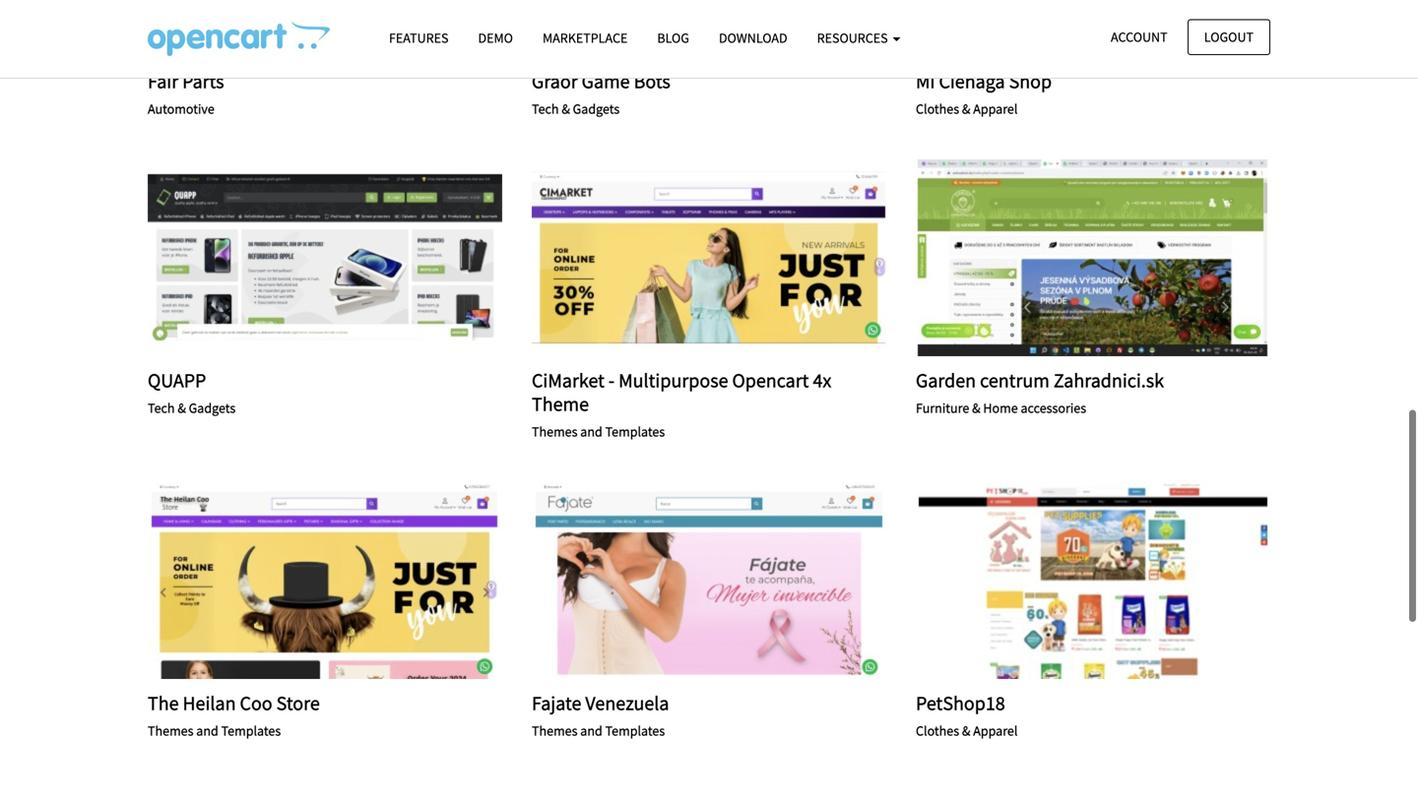Task type: describe. For each thing, give the bounding box(es) containing it.
resources link
[[802, 21, 915, 55]]

store
[[276, 691, 320, 716]]

fair
[[148, 69, 178, 94]]

view project link for cimarket - multipurpose opencart 4x theme
[[655, 247, 763, 269]]

fajate venezuela image
[[532, 482, 886, 679]]

demo link
[[463, 21, 528, 55]]

opencart - showcase image
[[148, 21, 330, 56]]

accessories
[[1021, 399, 1086, 417]]

view for petshop18
[[1039, 572, 1076, 589]]

fair parts image
[[148, 0, 502, 57]]

fajate
[[532, 691, 581, 716]]

account link
[[1094, 19, 1184, 55]]

project for the heilan coo store
[[312, 572, 379, 589]]

themes inside fajate venezuela themes and templates
[[532, 722, 578, 740]]

and inside the heilan coo store themes and templates
[[196, 722, 218, 740]]

the heilan coo store image
[[148, 482, 502, 679]]

gadgets inside graor game bots tech & gadgets
[[573, 100, 620, 118]]

mi
[[916, 69, 935, 94]]

the
[[148, 691, 179, 716]]

garden
[[916, 368, 976, 393]]

heilan
[[183, 691, 236, 716]]

view for the
[[271, 572, 307, 589]]

logout link
[[1187, 19, 1270, 55]]

clothes inside mi cienaga shop clothes & apparel
[[916, 100, 959, 118]]

cimarket
[[532, 368, 605, 393]]

project for petshop18
[[1080, 572, 1147, 589]]

mi cienaga shop image
[[916, 0, 1270, 57]]

view project for quapp
[[271, 249, 379, 267]]

centrum
[[980, 368, 1050, 393]]

venezuela
[[585, 691, 669, 716]]

marketplace link
[[528, 21, 642, 55]]

view project for fajate venezuela
[[655, 572, 763, 589]]

& for graor
[[562, 100, 570, 118]]

view project link for quapp
[[271, 247, 379, 269]]

apparel inside 'petshop18 clothes & apparel'
[[973, 722, 1018, 740]]

zahradnici.sk
[[1054, 368, 1164, 393]]

view project link for petshop18
[[1039, 570, 1147, 592]]

petshop18 image
[[916, 482, 1270, 679]]

gadgets inside quapp tech & gadgets
[[189, 399, 236, 417]]

view for quapp
[[271, 249, 307, 267]]

project for fajate venezuela
[[696, 572, 763, 589]]

view project for garden centrum zahradnici.sk
[[1039, 249, 1147, 267]]

petshop18
[[916, 691, 1005, 716]]

multipurpose
[[619, 368, 728, 393]]

download link
[[704, 21, 802, 55]]

coo
[[240, 691, 272, 716]]

quapp
[[148, 368, 206, 393]]

demo
[[478, 29, 513, 47]]

furniture
[[916, 399, 969, 417]]

parts
[[182, 69, 224, 94]]

quapp image
[[148, 160, 502, 356]]

features
[[389, 29, 449, 47]]

game
[[582, 69, 630, 94]]

view for cimarket
[[655, 249, 692, 267]]

apparel inside mi cienaga shop clothes & apparel
[[973, 100, 1018, 118]]

and inside fajate venezuela themes and templates
[[580, 722, 602, 740]]

project for quapp
[[312, 249, 379, 267]]

bots
[[634, 69, 670, 94]]



Task type: locate. For each thing, give the bounding box(es) containing it.
themes inside cimarket - multipurpose opencart 4x theme themes and templates
[[532, 423, 578, 441]]

1 apparel from the top
[[973, 100, 1018, 118]]

garden centrum zahradnici.sk image
[[916, 160, 1270, 356]]

graor game bots image
[[532, 0, 886, 57]]

and down heilan
[[196, 722, 218, 740]]

fair parts automotive
[[148, 69, 224, 118]]

and inside cimarket - multipurpose opencart 4x theme themes and templates
[[580, 423, 602, 441]]

clothes inside 'petshop18 clothes & apparel'
[[916, 722, 959, 740]]

apparel
[[973, 100, 1018, 118], [973, 722, 1018, 740]]

1 horizontal spatial tech
[[532, 100, 559, 118]]

2 apparel from the top
[[973, 722, 1018, 740]]

view for garden
[[1039, 249, 1076, 267]]

clothes down 'petshop18'
[[916, 722, 959, 740]]

templates down -
[[605, 423, 665, 441]]

view
[[271, 249, 307, 267], [655, 249, 692, 267], [1039, 249, 1076, 267], [271, 572, 307, 589], [655, 572, 692, 589], [1039, 572, 1076, 589]]

1 vertical spatial gadgets
[[189, 399, 236, 417]]

blog link
[[642, 21, 704, 55]]

gadgets
[[573, 100, 620, 118], [189, 399, 236, 417]]

0 vertical spatial gadgets
[[573, 100, 620, 118]]

& inside graor game bots tech & gadgets
[[562, 100, 570, 118]]

0 vertical spatial clothes
[[916, 100, 959, 118]]

templates down venezuela
[[605, 722, 665, 740]]

account
[[1111, 28, 1167, 46]]

view project
[[271, 249, 379, 267], [655, 249, 763, 267], [1039, 249, 1147, 267], [271, 572, 379, 589], [655, 572, 763, 589], [1039, 572, 1147, 589]]

shop
[[1009, 69, 1052, 94]]

quapp tech & gadgets
[[148, 368, 236, 417]]

templates inside fajate venezuela themes and templates
[[605, 722, 665, 740]]

& inside quapp tech & gadgets
[[178, 399, 186, 417]]

fajate venezuela themes and templates
[[532, 691, 669, 740]]

logout
[[1204, 28, 1254, 46]]

tech down graor
[[532, 100, 559, 118]]

1 vertical spatial tech
[[148, 399, 175, 417]]

& left home
[[972, 399, 980, 417]]

& for garden
[[972, 399, 980, 417]]

download
[[719, 29, 787, 47]]

&
[[562, 100, 570, 118], [962, 100, 970, 118], [178, 399, 186, 417], [972, 399, 980, 417], [962, 722, 970, 740]]

4x
[[813, 368, 831, 393]]

0 horizontal spatial tech
[[148, 399, 175, 417]]

-
[[608, 368, 615, 393]]

templates down coo in the left of the page
[[221, 722, 281, 740]]

blog
[[657, 29, 689, 47]]

apparel down 'petshop18'
[[973, 722, 1018, 740]]

and
[[580, 423, 602, 441], [196, 722, 218, 740], [580, 722, 602, 740]]

tech inside graor game bots tech & gadgets
[[532, 100, 559, 118]]

themes down "fajate"
[[532, 722, 578, 740]]

templates inside cimarket - multipurpose opencart 4x theme themes and templates
[[605, 423, 665, 441]]

view project link for garden centrum zahradnici.sk
[[1039, 247, 1147, 269]]

& down cienaga
[[962, 100, 970, 118]]

themes
[[532, 423, 578, 441], [148, 722, 193, 740], [532, 722, 578, 740]]

themes down 'the'
[[148, 722, 193, 740]]

& inside garden centrum zahradnici.sk furniture & home accessories
[[972, 399, 980, 417]]

tech
[[532, 100, 559, 118], [148, 399, 175, 417]]

graor
[[532, 69, 578, 94]]

gadgets down quapp
[[189, 399, 236, 417]]

the heilan coo store themes and templates
[[148, 691, 320, 740]]

project for cimarket - multipurpose opencart 4x theme
[[696, 249, 763, 267]]

clothes down mi at the right of the page
[[916, 100, 959, 118]]

petshop18 clothes & apparel
[[916, 691, 1018, 740]]

cienaga
[[939, 69, 1005, 94]]

view project for cimarket - multipurpose opencart 4x theme
[[655, 249, 763, 267]]

garden centrum zahradnici.sk furniture & home accessories
[[916, 368, 1164, 417]]

theme
[[532, 392, 589, 417]]

2 clothes from the top
[[916, 722, 959, 740]]

0 vertical spatial apparel
[[973, 100, 1018, 118]]

apparel down cienaga
[[973, 100, 1018, 118]]

home
[[983, 399, 1018, 417]]

& down 'petshop18'
[[962, 722, 970, 740]]

cimarket - multipurpose opencart 4x theme image
[[532, 160, 886, 356]]

and down "fajate"
[[580, 722, 602, 740]]

themes inside the heilan coo store themes and templates
[[148, 722, 193, 740]]

features link
[[374, 21, 463, 55]]

gadgets down game
[[573, 100, 620, 118]]

opencart
[[732, 368, 809, 393]]

view project link
[[271, 247, 379, 269], [655, 247, 763, 269], [1039, 247, 1147, 269], [271, 570, 379, 592], [655, 570, 763, 592], [1039, 570, 1147, 592]]

templates
[[605, 423, 665, 441], [221, 722, 281, 740], [605, 722, 665, 740]]

tech inside quapp tech & gadgets
[[148, 399, 175, 417]]

& down quapp
[[178, 399, 186, 417]]

marketplace
[[543, 29, 628, 47]]

themes down theme
[[532, 423, 578, 441]]

1 vertical spatial clothes
[[916, 722, 959, 740]]

view project link for fajate venezuela
[[655, 570, 763, 592]]

project
[[312, 249, 379, 267], [696, 249, 763, 267], [1080, 249, 1147, 267], [312, 572, 379, 589], [696, 572, 763, 589], [1080, 572, 1147, 589]]

automotive
[[148, 100, 215, 118]]

tech down quapp
[[148, 399, 175, 417]]

view for fajate
[[655, 572, 692, 589]]

resources
[[817, 29, 891, 47]]

mi cienaga shop clothes & apparel
[[916, 69, 1052, 118]]

view project for petshop18
[[1039, 572, 1147, 589]]

templates inside the heilan coo store themes and templates
[[221, 722, 281, 740]]

view project link for the heilan coo store
[[271, 570, 379, 592]]

1 horizontal spatial gadgets
[[573, 100, 620, 118]]

& for mi
[[962, 100, 970, 118]]

& down graor
[[562, 100, 570, 118]]

0 horizontal spatial gadgets
[[189, 399, 236, 417]]

cimarket - multipurpose opencart 4x theme themes and templates
[[532, 368, 831, 441]]

clothes
[[916, 100, 959, 118], [916, 722, 959, 740]]

& inside mi cienaga shop clothes & apparel
[[962, 100, 970, 118]]

view project for the heilan coo store
[[271, 572, 379, 589]]

project for garden centrum zahradnici.sk
[[1080, 249, 1147, 267]]

1 vertical spatial apparel
[[973, 722, 1018, 740]]

graor game bots tech & gadgets
[[532, 69, 670, 118]]

0 vertical spatial tech
[[532, 100, 559, 118]]

and down theme
[[580, 423, 602, 441]]

1 clothes from the top
[[916, 100, 959, 118]]

& inside 'petshop18 clothes & apparel'
[[962, 722, 970, 740]]



Task type: vqa. For each thing, say whether or not it's contained in the screenshot.


